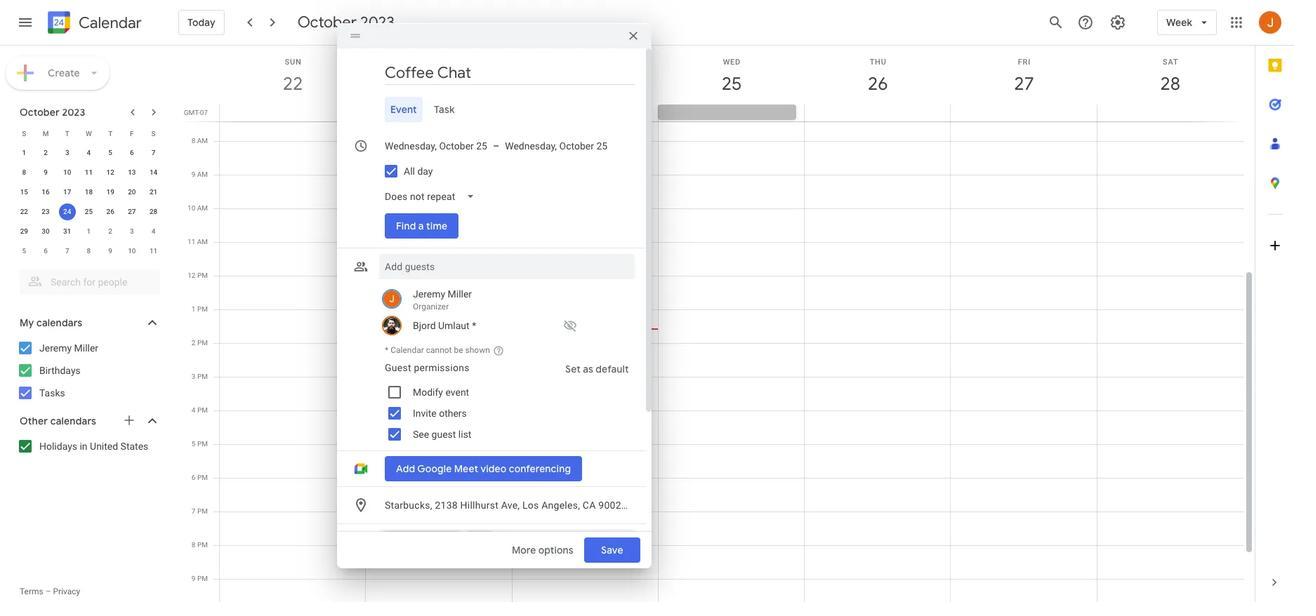 Task type: locate. For each thing, give the bounding box(es) containing it.
cell down 28 link
[[1097, 105, 1243, 122]]

9 for 9 pm
[[192, 575, 196, 583]]

calendars up jeremy miller
[[36, 317, 82, 329]]

1 vertical spatial 10
[[188, 204, 195, 212]]

12
[[106, 169, 114, 176], [188, 272, 196, 280]]

m
[[43, 130, 49, 137]]

10 for 10 element
[[63, 169, 71, 176]]

8
[[191, 137, 195, 145], [22, 169, 26, 176], [87, 247, 91, 255], [192, 541, 196, 549]]

90027,
[[599, 500, 629, 511]]

1 vertical spatial 26
[[106, 208, 114, 216]]

guests invited to this event. tree
[[379, 285, 635, 337]]

privacy link
[[53, 587, 80, 597]]

1 vertical spatial calendars
[[50, 415, 96, 428]]

1 vertical spatial –
[[45, 587, 51, 597]]

time
[[426, 219, 448, 232]]

1 t from the left
[[65, 130, 69, 137]]

invite
[[413, 408, 437, 419]]

1 vertical spatial *
[[385, 345, 389, 355]]

2 horizontal spatial 10
[[188, 204, 195, 212]]

set as default
[[566, 363, 629, 375]]

cell down 27 link at right
[[951, 105, 1097, 122]]

7 inside grid
[[192, 508, 196, 516]]

0 horizontal spatial 1
[[22, 149, 26, 157]]

los
[[523, 500, 539, 511]]

1 vertical spatial jeremy
[[39, 343, 72, 354]]

bjord
[[413, 320, 436, 331]]

1 vertical spatial 27
[[128, 208, 136, 216]]

0 vertical spatial 26
[[867, 72, 887, 96]]

event
[[446, 387, 469, 398]]

5
[[108, 149, 112, 157], [22, 247, 26, 255], [192, 440, 196, 448]]

– right terms link on the left of page
[[45, 587, 51, 597]]

27 element
[[124, 204, 140, 221]]

0 vertical spatial 10
[[63, 169, 71, 176]]

jeremy inside jeremy miller organizer
[[413, 288, 445, 300]]

miller
[[448, 288, 472, 300], [74, 343, 98, 354]]

row down w
[[13, 143, 164, 163]]

list
[[459, 429, 472, 440]]

1 vertical spatial 5
[[22, 247, 26, 255]]

8 pm from the top
[[197, 508, 208, 516]]

pm up 7 pm
[[197, 474, 208, 482]]

f
[[130, 130, 134, 137]]

row down 25 link
[[214, 105, 1255, 122]]

jeremy up birthdays
[[39, 343, 72, 354]]

pm down 2 pm
[[197, 373, 208, 381]]

9 for november 9 element
[[108, 247, 112, 255]]

0 horizontal spatial 5
[[22, 247, 26, 255]]

28 inside grid
[[1160, 72, 1180, 96]]

7 up 14
[[152, 149, 156, 157]]

2 vertical spatial 2
[[192, 339, 196, 347]]

thu
[[870, 58, 887, 67]]

pm up 2 pm
[[197, 306, 208, 313]]

5 down "29" element
[[22, 247, 26, 255]]

10 for november 10 element on the left of page
[[128, 247, 136, 255]]

12 inside grid
[[188, 272, 196, 280]]

7 pm from the top
[[197, 474, 208, 482]]

create
[[48, 67, 80, 79]]

5 down 4 pm
[[192, 440, 196, 448]]

11 up 18
[[85, 169, 93, 176]]

15
[[20, 188, 28, 196]]

0 vertical spatial 22
[[282, 72, 302, 96]]

0 horizontal spatial 22
[[20, 208, 28, 216]]

pm up 9 pm
[[197, 541, 208, 549]]

0 horizontal spatial october 2023
[[20, 106, 85, 119]]

pm for 8 pm
[[197, 541, 208, 549]]

6 down f
[[130, 149, 134, 157]]

24, today element
[[59, 204, 76, 221]]

10 down november 3 element
[[128, 247, 136, 255]]

miller for jeremy miller
[[74, 343, 98, 354]]

1 vertical spatial 28
[[150, 208, 158, 216]]

0 horizontal spatial 2
[[44, 149, 48, 157]]

miller down the my calendars dropdown button
[[74, 343, 98, 354]]

1 pm from the top
[[197, 272, 208, 280]]

3 am from the top
[[197, 204, 208, 212]]

1 horizontal spatial 3
[[130, 228, 134, 235]]

pm down 4 pm
[[197, 440, 208, 448]]

1 vertical spatial 11
[[188, 238, 195, 246]]

1 down 25 element
[[87, 228, 91, 235]]

pm down 8 pm
[[197, 575, 208, 583]]

my calendars list
[[3, 337, 174, 405]]

0 vertical spatial 11
[[85, 169, 93, 176]]

9 up 10 am
[[191, 171, 195, 178]]

22 down 15 element
[[20, 208, 28, 216]]

27 down 20 element
[[128, 208, 136, 216]]

7 down the 31 element in the top of the page
[[65, 247, 69, 255]]

0 vertical spatial jeremy
[[413, 288, 445, 300]]

8 for "november 8" "element" on the top of page
[[87, 247, 91, 255]]

pm down 6 pm
[[197, 508, 208, 516]]

8 for 8 am
[[191, 137, 195, 145]]

0 horizontal spatial s
[[22, 130, 26, 137]]

– right start date text field
[[493, 140, 499, 151]]

row group containing 1
[[13, 143, 164, 261]]

1 horizontal spatial tab list
[[1256, 46, 1294, 563]]

2 horizontal spatial 5
[[192, 440, 196, 448]]

0 horizontal spatial 27
[[128, 208, 136, 216]]

2 down 26 "element"
[[108, 228, 112, 235]]

28 down 21 element
[[150, 208, 158, 216]]

* up guest
[[385, 345, 389, 355]]

jeremy for jeremy miller organizer
[[413, 288, 445, 300]]

calendars up in
[[50, 415, 96, 428]]

0 horizontal spatial jeremy
[[39, 343, 72, 354]]

1 horizontal spatial miller
[[448, 288, 472, 300]]

0 vertical spatial 7
[[152, 149, 156, 157]]

2 down the m
[[44, 149, 48, 157]]

november 7 element
[[59, 243, 76, 260]]

4 down w
[[87, 149, 91, 157]]

4 am from the top
[[197, 238, 208, 246]]

None field
[[379, 184, 486, 209]]

row
[[214, 105, 1255, 122], [13, 124, 164, 143], [13, 143, 164, 163], [13, 163, 164, 183], [13, 183, 164, 202], [13, 202, 164, 222], [13, 222, 164, 242], [13, 242, 164, 261]]

s right f
[[151, 130, 156, 137]]

8 down november 1 element
[[87, 247, 91, 255]]

calendar
[[79, 13, 142, 33], [391, 345, 424, 355]]

13 element
[[124, 164, 140, 181]]

25 down 18 element
[[85, 208, 93, 216]]

8 pm
[[192, 541, 208, 549]]

2 vertical spatial 6
[[192, 474, 196, 482]]

0 vertical spatial 5
[[108, 149, 112, 157]]

1 horizontal spatial t
[[108, 130, 113, 137]]

1 horizontal spatial 22
[[282, 72, 302, 96]]

pm up 1 pm
[[197, 272, 208, 280]]

2 horizontal spatial 1
[[192, 306, 196, 313]]

1 horizontal spatial 2
[[108, 228, 112, 235]]

1 horizontal spatial 28
[[1160, 72, 1180, 96]]

1 vertical spatial 22
[[20, 208, 28, 216]]

2
[[44, 149, 48, 157], [108, 228, 112, 235], [192, 339, 196, 347]]

sat 28
[[1160, 58, 1180, 96]]

0 vertical spatial calendars
[[36, 317, 82, 329]]

0 horizontal spatial 4
[[87, 149, 91, 157]]

pm for 2 pm
[[197, 339, 208, 347]]

jeremy miller organizer
[[413, 288, 472, 311]]

2 up 3 pm
[[192, 339, 196, 347]]

november 4 element
[[145, 223, 162, 240]]

25 down wed
[[721, 72, 741, 96]]

gmt-07
[[184, 109, 208, 117]]

october 2023
[[298, 13, 395, 32], [20, 106, 85, 119]]

0 horizontal spatial 28
[[150, 208, 158, 216]]

starbucks,
[[385, 500, 432, 511]]

5 for 5 pm
[[192, 440, 196, 448]]

24 cell
[[56, 202, 78, 222]]

22 inside row group
[[20, 208, 28, 216]]

november 5 element
[[16, 243, 33, 260]]

am down 8 am
[[197, 171, 208, 178]]

november 10 element
[[124, 243, 140, 260]]

miller inside the my calendars list
[[74, 343, 98, 354]]

8 up 9 pm
[[192, 541, 196, 549]]

10 up 17
[[63, 169, 71, 176]]

0 horizontal spatial 10
[[63, 169, 71, 176]]

0 horizontal spatial 6
[[44, 247, 48, 255]]

grid containing 22
[[180, 46, 1255, 603]]

guest
[[385, 362, 411, 373]]

10
[[63, 169, 71, 176], [188, 204, 195, 212], [128, 247, 136, 255]]

Search for people text field
[[28, 270, 152, 295]]

0 vertical spatial october
[[298, 13, 357, 32]]

calendar element
[[45, 8, 142, 39]]

* right umlaut
[[472, 320, 476, 331]]

2 vertical spatial 1
[[192, 306, 196, 313]]

25 inside the wed 25
[[721, 72, 741, 96]]

row down november 1 element
[[13, 242, 164, 261]]

1 horizontal spatial 12
[[188, 272, 196, 280]]

1 vertical spatial 1
[[87, 228, 91, 235]]

fri
[[1018, 58, 1031, 67]]

7 down 6 pm
[[192, 508, 196, 516]]

miller inside jeremy miller organizer
[[448, 288, 472, 300]]

1 s from the left
[[22, 130, 26, 137]]

october 2023 up "sun"
[[298, 13, 395, 32]]

ca
[[583, 500, 596, 511]]

1 horizontal spatial october 2023
[[298, 13, 395, 32]]

settings menu image
[[1110, 14, 1127, 31]]

row containing 29
[[13, 222, 164, 242]]

set as default button
[[560, 356, 635, 382]]

1 horizontal spatial 27
[[1013, 72, 1034, 96]]

11 inside grid
[[188, 238, 195, 246]]

End date text field
[[505, 137, 608, 154]]

november 3 element
[[124, 223, 140, 240]]

task
[[434, 103, 455, 116]]

cell down 26 link
[[805, 105, 951, 122]]

row up 18
[[13, 163, 164, 183]]

23 element
[[37, 204, 54, 221]]

2 horizontal spatial 6
[[192, 474, 196, 482]]

1 vertical spatial calendar
[[391, 345, 424, 355]]

5 cell from the left
[[951, 105, 1097, 122]]

6 for november 6 element at the left of the page
[[44, 247, 48, 255]]

jeremy inside the my calendars list
[[39, 343, 72, 354]]

cell down the 22 link
[[220, 105, 366, 122]]

0 vertical spatial *
[[472, 320, 476, 331]]

pm for 5 pm
[[197, 440, 208, 448]]

cell up end date text field at the left top
[[512, 105, 658, 122]]

5 pm from the top
[[197, 407, 208, 414]]

9 down 8 pm
[[192, 575, 196, 583]]

shown
[[465, 345, 490, 355]]

11 down 10 am
[[188, 238, 195, 246]]

pm for 6 pm
[[197, 474, 208, 482]]

0 vertical spatial 27
[[1013, 72, 1034, 96]]

10 inside grid
[[188, 204, 195, 212]]

1 vertical spatial 6
[[44, 247, 48, 255]]

pm up 3 pm
[[197, 339, 208, 347]]

t left f
[[108, 130, 113, 137]]

12 for 12
[[106, 169, 114, 176]]

26 down 19 "element" in the top of the page
[[106, 208, 114, 216]]

2 horizontal spatial 3
[[192, 373, 196, 381]]

1 horizontal spatial 1
[[87, 228, 91, 235]]

group
[[379, 356, 635, 445]]

october up "sun"
[[298, 13, 357, 32]]

3 pm from the top
[[197, 339, 208, 347]]

1 horizontal spatial 10
[[128, 247, 136, 255]]

tasks
[[39, 388, 65, 399]]

thu 26
[[867, 58, 887, 96]]

calendars for other calendars
[[50, 415, 96, 428]]

10 for 10 am
[[188, 204, 195, 212]]

1 horizontal spatial 25
[[721, 72, 741, 96]]

invite others
[[413, 408, 467, 419]]

am up 12 pm
[[197, 238, 208, 246]]

8 for 8 pm
[[192, 541, 196, 549]]

1 vertical spatial 2
[[108, 228, 112, 235]]

1 horizontal spatial *
[[472, 320, 476, 331]]

27 down fri
[[1013, 72, 1034, 96]]

show schedule of bjord umlaut image
[[559, 314, 582, 337]]

sun 22
[[282, 58, 302, 96]]

25
[[721, 72, 741, 96], [85, 208, 93, 216]]

calendar up create
[[79, 13, 142, 33]]

row up november 1 element
[[13, 202, 164, 222]]

row up 25 element
[[13, 183, 164, 202]]

1 vertical spatial 12
[[188, 272, 196, 280]]

calendars inside dropdown button
[[50, 415, 96, 428]]

2023
[[360, 13, 395, 32], [62, 106, 85, 119]]

s
[[22, 130, 26, 137], [151, 130, 156, 137]]

2 for 2 pm
[[192, 339, 196, 347]]

0 vertical spatial 2
[[44, 149, 48, 157]]

1 down 12 pm
[[192, 306, 196, 313]]

am down 07 at the left of page
[[197, 137, 208, 145]]

9 down november 2 element
[[108, 247, 112, 255]]

miller up organizer
[[448, 288, 472, 300]]

0 horizontal spatial tab list
[[348, 97, 635, 122]]

0 vertical spatial 3
[[65, 149, 69, 157]]

cell
[[220, 105, 366, 122], [366, 105, 512, 122], [512, 105, 658, 122], [805, 105, 951, 122], [951, 105, 1097, 122], [1097, 105, 1243, 122]]

modify
[[413, 387, 443, 398]]

2 vertical spatial 7
[[192, 508, 196, 516]]

2 horizontal spatial 2
[[192, 339, 196, 347]]

birthdays
[[39, 365, 81, 376]]

6 up 7 pm
[[192, 474, 196, 482]]

28 inside 28 element
[[150, 208, 158, 216]]

1 horizontal spatial s
[[151, 130, 156, 137]]

–
[[493, 140, 499, 151], [45, 587, 51, 597]]

9 for 9 am
[[191, 171, 195, 178]]

27
[[1013, 72, 1034, 96], [128, 208, 136, 216]]

event button
[[385, 97, 423, 122]]

0 horizontal spatial 25
[[85, 208, 93, 216]]

2 horizontal spatial 11
[[188, 238, 195, 246]]

s left the m
[[22, 130, 26, 137]]

9 pm from the top
[[197, 541, 208, 549]]

am for 9 am
[[197, 171, 208, 178]]

row containing 1
[[13, 143, 164, 163]]

cell up start date text field
[[366, 105, 512, 122]]

t
[[65, 130, 69, 137], [108, 130, 113, 137]]

11 down november 4 element
[[150, 247, 158, 255]]

11
[[85, 169, 93, 176], [188, 238, 195, 246], [150, 247, 158, 255]]

10 element
[[59, 164, 76, 181]]

2 vertical spatial 11
[[150, 247, 158, 255]]

8 down gmt-
[[191, 137, 195, 145]]

3 for 3 pm
[[192, 373, 196, 381]]

12 down '11 am'
[[188, 272, 196, 280]]

0 horizontal spatial 7
[[65, 247, 69, 255]]

1 horizontal spatial –
[[493, 140, 499, 151]]

6 cell from the left
[[1097, 105, 1243, 122]]

3 down 27 element
[[130, 228, 134, 235]]

all day
[[404, 165, 433, 177]]

row inside grid
[[214, 105, 1255, 122]]

12 up 19
[[106, 169, 114, 176]]

1 vertical spatial miller
[[74, 343, 98, 354]]

0 horizontal spatial miller
[[74, 343, 98, 354]]

3 up 10 element
[[65, 149, 69, 157]]

1 vertical spatial 3
[[130, 228, 134, 235]]

angeles,
[[542, 500, 580, 511]]

sat
[[1163, 58, 1179, 67]]

25 link
[[716, 68, 748, 100]]

miller for jeremy miller organizer
[[448, 288, 472, 300]]

28 down sat
[[1160, 72, 1180, 96]]

holidays
[[39, 441, 77, 452]]

0 horizontal spatial 2023
[[62, 106, 85, 119]]

6 down 30 "element"
[[44, 247, 48, 255]]

2 cell from the left
[[366, 105, 512, 122]]

my calendars
[[20, 317, 82, 329]]

8 am
[[191, 137, 208, 145]]

october up the m
[[20, 106, 60, 119]]

12 pm
[[188, 272, 208, 280]]

0 horizontal spatial *
[[385, 345, 389, 355]]

create button
[[6, 56, 109, 90]]

1
[[22, 149, 26, 157], [87, 228, 91, 235], [192, 306, 196, 313]]

4 down 3 pm
[[192, 407, 196, 414]]

be
[[454, 345, 463, 355]]

9
[[44, 169, 48, 176], [191, 171, 195, 178], [108, 247, 112, 255], [192, 575, 196, 583]]

9 up 16
[[44, 169, 48, 176]]

1 am from the top
[[197, 137, 208, 145]]

0 vertical spatial 25
[[721, 72, 741, 96]]

3 down 2 pm
[[192, 373, 196, 381]]

row containing s
[[13, 124, 164, 143]]

1 for november 1 element
[[87, 228, 91, 235]]

6 pm from the top
[[197, 440, 208, 448]]

row group
[[13, 143, 164, 261]]

1 horizontal spatial 7
[[152, 149, 156, 157]]

12 for 12 pm
[[188, 272, 196, 280]]

bjord umlaut *
[[413, 320, 476, 331]]

guest permissions
[[385, 362, 470, 373]]

22 down "sun"
[[282, 72, 302, 96]]

1 horizontal spatial jeremy
[[413, 288, 445, 300]]

1 vertical spatial 25
[[85, 208, 93, 216]]

row down 25 element
[[13, 222, 164, 242]]

28
[[1160, 72, 1180, 96], [150, 208, 158, 216]]

26 down thu
[[867, 72, 887, 96]]

am
[[197, 137, 208, 145], [197, 171, 208, 178], [197, 204, 208, 212], [197, 238, 208, 246]]

10 up '11 am'
[[188, 204, 195, 212]]

26
[[867, 72, 887, 96], [106, 208, 114, 216]]

as
[[583, 363, 594, 375]]

21 element
[[145, 184, 162, 201]]

2 am from the top
[[197, 171, 208, 178]]

2 vertical spatial 10
[[128, 247, 136, 255]]

12 element
[[102, 164, 119, 181]]

tab list
[[1256, 46, 1294, 563], [348, 97, 635, 122]]

4 down 28 element
[[152, 228, 156, 235]]

2 t from the left
[[108, 130, 113, 137]]

None search field
[[0, 264, 174, 295]]

october 2023 up the m
[[20, 106, 85, 119]]

am down 9 am
[[197, 204, 208, 212]]

0 vertical spatial calendar
[[79, 13, 142, 33]]

2 pm from the top
[[197, 306, 208, 313]]

grid
[[180, 46, 1255, 603]]

wed
[[723, 58, 741, 67]]

Start date text field
[[385, 137, 487, 154]]

pm down 3 pm
[[197, 407, 208, 414]]

jeremy up organizer
[[413, 288, 445, 300]]

t left w
[[65, 130, 69, 137]]

2 s from the left
[[151, 130, 156, 137]]

8 inside "element"
[[87, 247, 91, 255]]

5 up 12 element
[[108, 149, 112, 157]]

0 vertical spatial 6
[[130, 149, 134, 157]]

1 horizontal spatial 11
[[150, 247, 158, 255]]

1 up 15 on the left top of page
[[22, 149, 26, 157]]

4 for 4 pm
[[192, 407, 196, 414]]

1 vertical spatial 4
[[152, 228, 156, 235]]

0 vertical spatial miller
[[448, 288, 472, 300]]

calendars inside dropdown button
[[36, 317, 82, 329]]

2 vertical spatial 3
[[192, 373, 196, 381]]

2 inside november 2 element
[[108, 228, 112, 235]]

8 up 15 on the left top of page
[[22, 169, 26, 176]]

2 for november 2 element
[[108, 228, 112, 235]]

12 inside 'october 2023' grid
[[106, 169, 114, 176]]

calendar up guest
[[391, 345, 424, 355]]

see guest list
[[413, 429, 472, 440]]

4 pm from the top
[[197, 373, 208, 381]]

26 link
[[862, 68, 894, 100]]

2 horizontal spatial 4
[[192, 407, 196, 414]]

28 link
[[1155, 68, 1187, 100]]

row containing 8
[[13, 163, 164, 183]]

10 pm from the top
[[197, 575, 208, 583]]

6
[[130, 149, 134, 157], [44, 247, 48, 255], [192, 474, 196, 482]]

0 vertical spatial 28
[[1160, 72, 1180, 96]]

row up 11 element
[[13, 124, 164, 143]]



Task type: describe. For each thing, give the bounding box(es) containing it.
29 element
[[16, 223, 33, 240]]

pm for 1 pm
[[197, 306, 208, 313]]

1 cell from the left
[[220, 105, 366, 122]]

terms link
[[20, 587, 43, 597]]

24
[[63, 208, 71, 216]]

11 element
[[80, 164, 97, 181]]

all
[[404, 165, 415, 177]]

5 for november 5 element
[[22, 247, 26, 255]]

5 pm
[[192, 440, 208, 448]]

row containing 15
[[13, 183, 164, 202]]

group containing guest permissions
[[379, 356, 635, 445]]

21
[[150, 188, 158, 196]]

starbucks, 2138 hillhurst ave, los angeles, ca 90027, usa
[[385, 500, 651, 511]]

a
[[418, 219, 424, 232]]

7 pm
[[192, 508, 208, 516]]

am for 11 am
[[197, 238, 208, 246]]

today button
[[178, 6, 225, 39]]

19
[[106, 188, 114, 196]]

umlaut
[[438, 320, 470, 331]]

1 horizontal spatial 5
[[108, 149, 112, 157]]

* inside bjord umlaut tree item
[[472, 320, 476, 331]]

calendars for my calendars
[[36, 317, 82, 329]]

november 9 element
[[102, 243, 119, 260]]

hillhurst
[[460, 500, 499, 511]]

row containing 22
[[13, 202, 164, 222]]

0 horizontal spatial –
[[45, 587, 51, 597]]

16
[[42, 188, 50, 196]]

31
[[63, 228, 71, 235]]

to element
[[493, 140, 499, 151]]

see
[[413, 429, 429, 440]]

am for 8 am
[[197, 137, 208, 145]]

16 element
[[37, 184, 54, 201]]

11 am
[[188, 238, 208, 246]]

usa
[[632, 500, 651, 511]]

november 1 element
[[80, 223, 97, 240]]

november 11 element
[[145, 243, 162, 260]]

15 element
[[16, 184, 33, 201]]

27 inside 'october 2023' grid
[[128, 208, 136, 216]]

w
[[86, 130, 92, 137]]

gmt-
[[184, 109, 200, 117]]

states
[[121, 441, 148, 452]]

2 pm
[[192, 339, 208, 347]]

sun
[[285, 58, 302, 67]]

calendar heading
[[76, 13, 142, 33]]

jeremy for jeremy miller
[[39, 343, 72, 354]]

october 2023 grid
[[13, 124, 164, 261]]

am for 10 am
[[197, 204, 208, 212]]

today
[[188, 16, 215, 29]]

pm for 3 pm
[[197, 373, 208, 381]]

17
[[63, 188, 71, 196]]

other calendars button
[[3, 410, 174, 433]]

9 am
[[191, 171, 208, 178]]

6 pm
[[192, 474, 208, 482]]

pm for 12 pm
[[197, 272, 208, 280]]

25 inside 'october 2023' grid
[[85, 208, 93, 216]]

Add title text field
[[385, 62, 635, 83]]

3 for november 3 element
[[130, 228, 134, 235]]

0 vertical spatial 1
[[22, 149, 26, 157]]

tab list containing event
[[348, 97, 635, 122]]

united
[[90, 441, 118, 452]]

0 horizontal spatial october
[[20, 106, 60, 119]]

27 link
[[1008, 68, 1041, 100]]

9 pm
[[192, 575, 208, 583]]

week button
[[1157, 6, 1217, 39]]

add other calendars image
[[122, 414, 136, 428]]

22 element
[[16, 204, 33, 221]]

0 horizontal spatial 3
[[65, 149, 69, 157]]

11 for november 11 element
[[150, 247, 158, 255]]

1 horizontal spatial october
[[298, 13, 357, 32]]

20 element
[[124, 184, 140, 201]]

07
[[200, 109, 208, 117]]

privacy
[[53, 587, 80, 597]]

23
[[42, 208, 50, 216]]

11 for 11 element
[[85, 169, 93, 176]]

11 for 11 am
[[188, 238, 195, 246]]

main drawer image
[[17, 14, 34, 31]]

1 for 1 pm
[[192, 306, 196, 313]]

Guests text field
[[385, 254, 629, 279]]

26 inside "element"
[[106, 208, 114, 216]]

0 vertical spatial 4
[[87, 149, 91, 157]]

permissions
[[414, 362, 470, 373]]

3 pm
[[192, 373, 208, 381]]

* calendar cannot be shown
[[385, 345, 490, 355]]

0 vertical spatial 2023
[[360, 13, 395, 32]]

holidays in united states
[[39, 441, 148, 452]]

find a time button
[[385, 209, 459, 243]]

30 element
[[37, 223, 54, 240]]

1 vertical spatial 2023
[[62, 106, 85, 119]]

4 pm
[[192, 407, 208, 414]]

wed 25
[[721, 58, 741, 96]]

ave,
[[501, 500, 520, 511]]

0 vertical spatial october 2023
[[298, 13, 395, 32]]

fri 27
[[1013, 58, 1034, 96]]

14
[[150, 169, 158, 176]]

organizer
[[413, 302, 449, 311]]

7 for 7 pm
[[192, 508, 196, 516]]

terms
[[20, 587, 43, 597]]

4 for november 4 element
[[152, 228, 156, 235]]

november 8 element
[[80, 243, 97, 260]]

18 element
[[80, 184, 97, 201]]

20
[[128, 188, 136, 196]]

bjord umlaut tree item
[[379, 314, 635, 337]]

pm for 4 pm
[[197, 407, 208, 414]]

other calendars
[[20, 415, 96, 428]]

row containing 5
[[13, 242, 164, 261]]

1 horizontal spatial calendar
[[391, 345, 424, 355]]

november 2 element
[[102, 223, 119, 240]]

week
[[1167, 16, 1193, 29]]

1 pm
[[192, 306, 208, 313]]

29
[[20, 228, 28, 235]]

1 horizontal spatial 26
[[867, 72, 887, 96]]

in
[[80, 441, 88, 452]]

0 horizontal spatial calendar
[[79, 13, 142, 33]]

25 element
[[80, 204, 97, 221]]

18
[[85, 188, 93, 196]]

13
[[128, 169, 136, 176]]

6 for 6 pm
[[192, 474, 196, 482]]

pm for 7 pm
[[197, 508, 208, 516]]

others
[[439, 408, 467, 419]]

2138
[[435, 500, 458, 511]]

31 element
[[59, 223, 76, 240]]

pm for 9 pm
[[197, 575, 208, 583]]

3 cell from the left
[[512, 105, 658, 122]]

22 link
[[277, 68, 309, 100]]

day
[[417, 165, 433, 177]]

november 6 element
[[37, 243, 54, 260]]

22 inside grid
[[282, 72, 302, 96]]

my
[[20, 317, 34, 329]]

cannot
[[426, 345, 452, 355]]

find a time
[[396, 219, 448, 232]]

1 vertical spatial october 2023
[[20, 106, 85, 119]]

jeremy miller, organizer tree item
[[379, 285, 635, 314]]

27 inside grid
[[1013, 72, 1034, 96]]

19 element
[[102, 184, 119, 201]]

7 for november 7 element
[[65, 247, 69, 255]]

10 am
[[188, 204, 208, 212]]

modify event
[[413, 387, 469, 398]]

4 cell from the left
[[805, 105, 951, 122]]

guest
[[432, 429, 456, 440]]

other
[[20, 415, 48, 428]]

14 element
[[145, 164, 162, 181]]

17 element
[[59, 184, 76, 201]]

find
[[396, 219, 416, 232]]

28 element
[[145, 204, 162, 221]]

26 element
[[102, 204, 119, 221]]



Task type: vqa. For each thing, say whether or not it's contained in the screenshot.
2, today element
no



